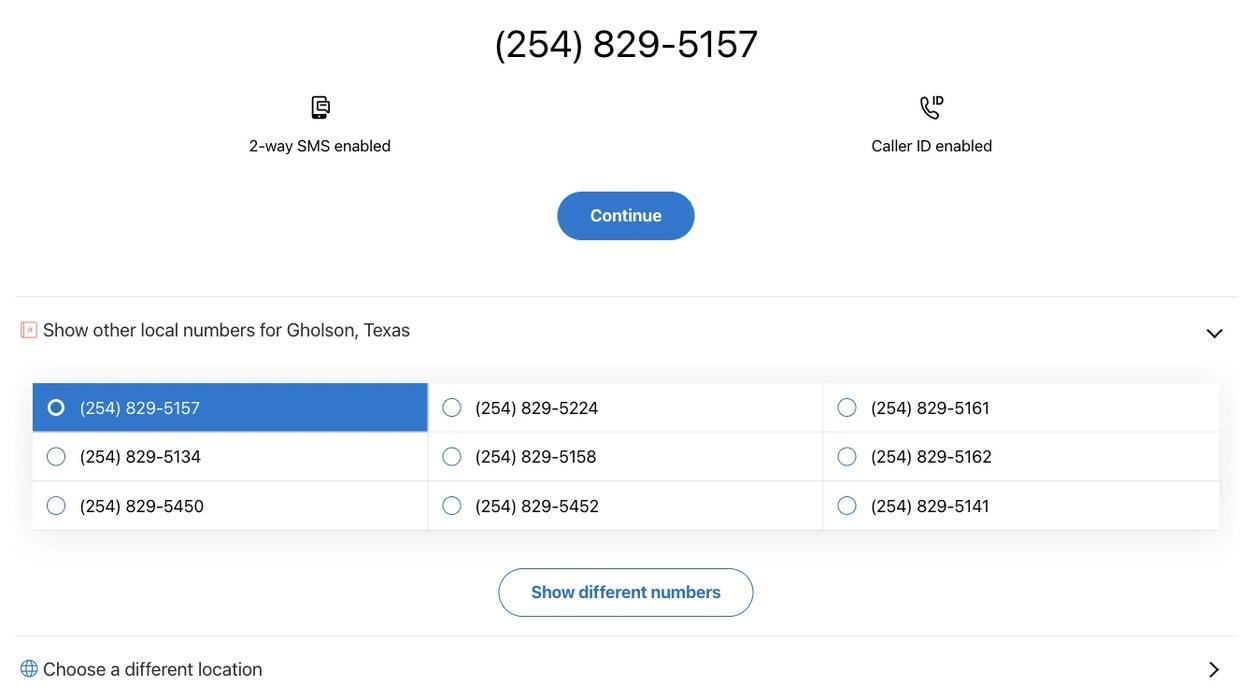 Task type: locate. For each thing, give the bounding box(es) containing it.
829- inside 2 5 4 8 2 9 5 4 5 0 element
[[126, 496, 164, 516]]

1 horizontal spatial enabled
[[936, 136, 993, 154]]

(254) 829-5158
[[475, 447, 597, 467]]

829- for (254) 829-5452 option
[[521, 496, 559, 516]]

(254)
[[493, 21, 585, 65], [79, 397, 121, 417], [475, 397, 517, 417], [871, 397, 913, 417], [79, 447, 121, 467], [475, 447, 517, 467], [871, 447, 913, 467], [79, 496, 121, 516], [475, 496, 517, 516], [871, 496, 913, 516]]

show inside button
[[531, 581, 575, 601]]

2 5 4 8 2 9 5 1 6 1 element
[[871, 397, 990, 418]]

829- for (254) 829-5157 'radio'
[[126, 397, 164, 417]]

5157
[[677, 21, 759, 65], [164, 397, 200, 417]]

(254) 829-5157 inside (254) 829-5157 'radio'
[[79, 397, 200, 417]]

2 5 4 8 2 9 5 1 5 7 element
[[79, 397, 200, 418]]

2 5 4 8 2 9 5 2 2 4 element
[[475, 397, 599, 418]]

show other local numbers for gholson, texas
[[43, 318, 410, 340]]

(254) 829-5157
[[493, 21, 759, 65], [79, 397, 200, 417]]

(254) for '(254) 829-5134' radio
[[79, 447, 121, 467]]

continue
[[591, 205, 662, 225]]

829- for (254) 829-5161 "radio"
[[917, 397, 955, 417]]

5450
[[164, 496, 204, 516]]

different right a at the left bottom of the page
[[125, 657, 194, 679]]

(254) for the (254) 829-5224 option
[[475, 397, 517, 417]]

(254) inside 2 5 4 8 2 9 5 1 6 2 element
[[871, 447, 913, 467]]

a
[[111, 657, 120, 679]]

(254) inside 2 5 4 8 2 9 5 4 5 2 element
[[475, 496, 517, 516]]

(254) 829-5134
[[79, 447, 201, 467]]

show left the other
[[43, 318, 89, 340]]

2 5 4 8 2 9 5 1 6 2 element
[[871, 447, 992, 467]]

(254) for (254) 829-5141 radio
[[871, 496, 913, 516]]

2 5 4 8 2 9 5 1 5 8 element
[[475, 447, 597, 467]]

1 horizontal spatial show
[[531, 581, 575, 601]]

enabled right "id"
[[936, 136, 993, 154]]

0 horizontal spatial 5157
[[164, 397, 200, 417]]

829- inside 2 5 4 8 2 9 5 1 6 1 element
[[917, 397, 955, 417]]

0 vertical spatial show
[[43, 318, 89, 340]]

1 enabled from the left
[[334, 136, 391, 154]]

(254) 829-5161
[[871, 397, 990, 417]]

show down 2 5 4 8 2 9 5 4 5 2 element
[[531, 581, 575, 601]]

0 horizontal spatial (254) 829-5157
[[79, 397, 200, 417]]

829- inside 2 5 4 8 2 9 5 1 5 7 element
[[126, 397, 164, 417]]

829- inside 2 5 4 8 2 9 5 1 4 1 element
[[917, 496, 955, 516]]

for
[[260, 318, 282, 340]]

2 5 4 8 2 9 5 4 5 2 element
[[475, 496, 599, 516]]

0 horizontal spatial different
[[125, 657, 194, 679]]

show
[[43, 318, 89, 340], [531, 581, 575, 601]]

(254) inside 2 5 4 8 2 9 5 1 3 4 element
[[79, 447, 121, 467]]

enabled
[[334, 136, 391, 154], [936, 136, 993, 154]]

(254) inside 2 5 4 8 2 9 5 1 4 1 element
[[871, 496, 913, 516]]

(254) inside 2 5 4 8 2 9 5 1 5 7 element
[[79, 397, 121, 417]]

1 vertical spatial different
[[125, 657, 194, 679]]

(254) for (254) 829-5161 "radio"
[[871, 397, 913, 417]]

(254) for (254) 829-5162 radio
[[871, 447, 913, 467]]

1 vertical spatial numbers
[[651, 581, 721, 601]]

1 vertical spatial (254) 829-5157
[[79, 397, 200, 417]]

(254) inside 2 5 4 8 2 9 5 4 5 0 element
[[79, 496, 121, 516]]

collapse-suggested-numbers option group
[[33, 383, 1220, 531]]

0 horizontal spatial enabled
[[334, 136, 391, 154]]

1 vertical spatial 5157
[[164, 397, 200, 417]]

829- inside 2 5 4 8 2 9 5 1 6 2 element
[[917, 447, 955, 467]]

1 horizontal spatial numbers
[[651, 581, 721, 601]]

(254) inside 2 5 4 8 2 9 5 1 6 1 element
[[871, 397, 913, 417]]

1 horizontal spatial 5157
[[677, 21, 759, 65]]

829- inside 2 5 4 8 2 9 5 1 3 4 element
[[126, 447, 164, 467]]

829- inside 2 5 4 8 2 9 5 2 2 4 element
[[521, 397, 559, 417]]

829- inside 2 5 4 8 2 9 5 4 5 2 element
[[521, 496, 559, 516]]

1 vertical spatial show
[[531, 581, 575, 601]]

numbers
[[183, 318, 255, 340], [651, 581, 721, 601]]

1 horizontal spatial different
[[579, 581, 647, 601]]

(254) inside 2 5 4 8 2 9 5 1 5 8 element
[[475, 447, 517, 467]]

0 horizontal spatial show
[[43, 318, 89, 340]]

829- for '(254) 829-5134' radio
[[126, 447, 164, 467]]

0 horizontal spatial numbers
[[183, 318, 255, 340]]

829- for the (254) 829-5224 option
[[521, 397, 559, 417]]

continue button
[[558, 192, 695, 240]]

0 vertical spatial different
[[579, 581, 647, 601]]

829- for (254) 829-5141 radio
[[917, 496, 955, 516]]

2 5 4 8 2 9 5 4 5 0 element
[[79, 496, 204, 516]]

5224
[[559, 397, 599, 417]]

different inside dropdown button
[[125, 657, 194, 679]]

(254) 829-5452
[[475, 496, 599, 516]]

show inside dropdown button
[[43, 318, 89, 340]]

different
[[579, 581, 647, 601], [125, 657, 194, 679]]

(254) inside 2 5 4 8 2 9 5 2 2 4 element
[[475, 397, 517, 417]]

(254) 829-5162
[[871, 447, 992, 467]]

2-
[[249, 136, 265, 154]]

(254) 829-5450 radio
[[33, 482, 428, 531]]

other
[[93, 318, 136, 340]]

829- inside 2 5 4 8 2 9 5 1 5 8 element
[[521, 447, 559, 467]]

1 horizontal spatial (254) 829-5157
[[493, 21, 759, 65]]

different up 'choose a different location' dropdown button
[[579, 581, 647, 601]]

enabled right sms
[[334, 136, 391, 154]]

(254) 829-5161 radio
[[824, 383, 1220, 433]]

0 vertical spatial numbers
[[183, 318, 255, 340]]

way
[[265, 136, 293, 154]]

2 5 4 8 2 9 5 1 3 4 element
[[79, 447, 201, 467]]

show different numbers button
[[499, 568, 754, 617]]

choose a different location
[[43, 657, 263, 679]]

829-
[[593, 21, 677, 65], [126, 397, 164, 417], [521, 397, 559, 417], [917, 397, 955, 417], [126, 447, 164, 467], [521, 447, 559, 467], [917, 447, 955, 467], [126, 496, 164, 516], [521, 496, 559, 516], [917, 496, 955, 516]]

numbers inside dropdown button
[[183, 318, 255, 340]]

(254) 829-5141 radio
[[824, 482, 1220, 531]]

(254) 829-5224 radio
[[428, 383, 824, 433]]



Task type: vqa. For each thing, say whether or not it's contained in the screenshot.
different
yes



Task type: describe. For each thing, give the bounding box(es) containing it.
show other local numbers for gholson, texas button
[[14, 296, 1239, 365]]

(254) for (254) 829-5157 'radio'
[[79, 397, 121, 417]]

(254) 829-5450
[[79, 496, 204, 516]]

sms
[[297, 136, 330, 154]]

(254) for (254) 829-5450 radio
[[79, 496, 121, 516]]

show for show different numbers
[[531, 581, 575, 601]]

5162
[[955, 447, 992, 467]]

caller
[[872, 136, 913, 154]]

(254) 829-5224
[[475, 397, 599, 417]]

5161
[[955, 397, 990, 417]]

829- for (254) 829-5450 radio
[[126, 496, 164, 516]]

caller id enabled
[[872, 136, 993, 154]]

0 vertical spatial 5157
[[677, 21, 759, 65]]

show different numbers
[[531, 581, 721, 601]]

choose
[[43, 657, 106, 679]]

(254) for (254) 829-5452 option
[[475, 496, 517, 516]]

5141
[[955, 496, 990, 516]]

829- for (254) 829-5162 radio
[[917, 447, 955, 467]]

2-way sms enabled
[[249, 136, 391, 154]]

5157 inside 2 5 4 8 2 9 5 1 5 7 element
[[164, 397, 200, 417]]

2 5 4 8 2 9 5 1 4 1 element
[[871, 496, 990, 516]]

829- for (254) 829-5158 option
[[521, 447, 559, 467]]

(254) 829-5162 radio
[[824, 433, 1220, 482]]

5134
[[164, 447, 201, 467]]

(254) 829-5141
[[871, 496, 990, 516]]

0 vertical spatial (254) 829-5157
[[493, 21, 759, 65]]

(254) 829-5452 radio
[[428, 482, 824, 531]]

(254) for (254) 829-5158 option
[[475, 447, 517, 467]]

different inside button
[[579, 581, 647, 601]]

choose a different location button
[[14, 636, 1239, 700]]

(254) 829-5158 radio
[[428, 433, 824, 482]]

local
[[141, 318, 179, 340]]

location
[[198, 657, 263, 679]]

numbers inside button
[[651, 581, 721, 601]]

texas
[[364, 318, 410, 340]]

gholson,
[[287, 318, 359, 340]]

(254) 829-5157 radio
[[33, 383, 428, 433]]

id
[[917, 136, 932, 154]]

(254) 829-5134 radio
[[33, 433, 428, 482]]

show for show other local numbers for gholson, texas
[[43, 318, 89, 340]]

5158
[[559, 447, 597, 467]]

5452
[[559, 496, 599, 516]]

2 enabled from the left
[[936, 136, 993, 154]]



